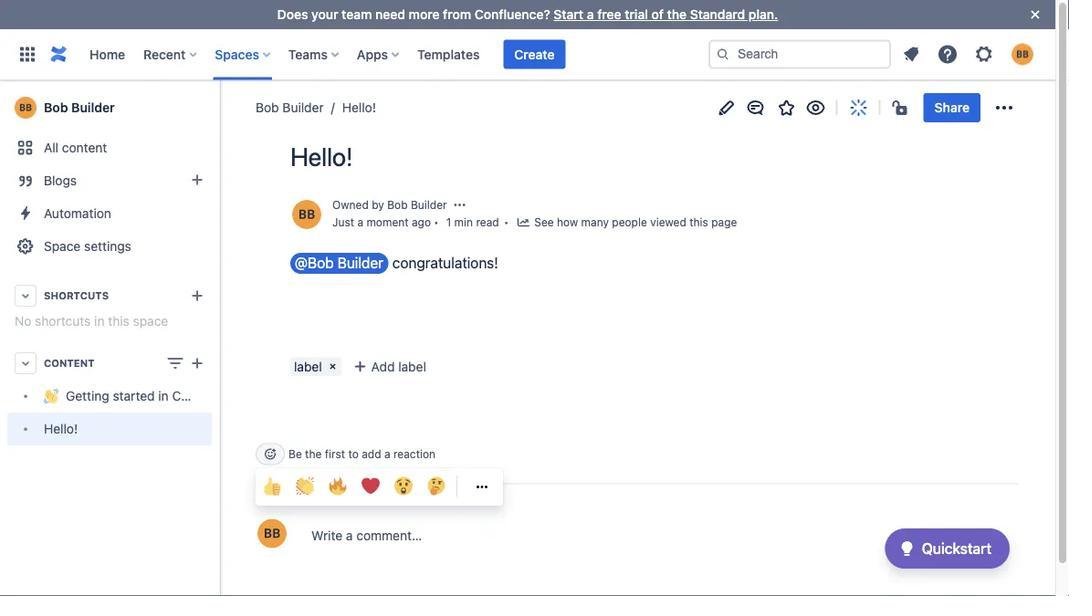 Task type: locate. For each thing, give the bounding box(es) containing it.
bob builder image
[[292, 200, 322, 229], [258, 519, 287, 548]]

:fire: image
[[329, 477, 347, 496], [329, 477, 347, 496]]

owned
[[333, 199, 369, 211]]

hello! down global element
[[342, 100, 376, 115]]

started
[[113, 389, 155, 404]]

settings
[[84, 239, 131, 254]]

hello! down getting
[[44, 422, 78, 437]]

moment
[[367, 216, 409, 229]]

write a comment…
[[312, 528, 422, 543]]

0 vertical spatial this
[[690, 216, 709, 229]]

create link
[[504, 40, 566, 69]]

2 bob builder from the left
[[256, 100, 324, 115]]

tree containing getting started in confluence
[[7, 380, 240, 446]]

read
[[476, 216, 499, 229]]

1 min read
[[446, 216, 499, 229]]

page
[[712, 216, 738, 229]]

getting started in confluence
[[66, 389, 240, 404]]

a right "add"
[[385, 448, 391, 461]]

tree
[[7, 380, 240, 446]]

0 horizontal spatial hello! link
[[7, 413, 212, 446]]

recent button
[[138, 40, 204, 69]]

0 horizontal spatial label
[[294, 359, 322, 374]]

ago
[[412, 216, 431, 229]]

2 horizontal spatial bob builder link
[[387, 199, 447, 211]]

the right be
[[305, 448, 322, 461]]

create a page image
[[186, 353, 208, 375]]

close image
[[1025, 4, 1047, 26]]

hello! link down global element
[[324, 99, 376, 117]]

more image
[[471, 476, 493, 498]]

templates link
[[412, 40, 485, 69]]

star image
[[776, 97, 798, 119]]

a
[[587, 7, 594, 22], [358, 216, 364, 229], [385, 448, 391, 461], [346, 528, 353, 543]]

0 horizontal spatial in
[[94, 314, 105, 329]]

no restrictions image
[[891, 97, 913, 119]]

bob right by at top
[[387, 199, 408, 211]]

bob builder up all content
[[44, 100, 115, 115]]

be
[[289, 448, 302, 461]]

clear image
[[326, 359, 340, 374]]

be the first to add a reaction
[[289, 448, 436, 461]]

bob builder
[[44, 100, 115, 115], [256, 100, 324, 115]]

space
[[44, 239, 81, 254]]

1 horizontal spatial label
[[398, 359, 426, 374]]

start
[[554, 7, 584, 22]]

builder inside the space element
[[71, 100, 115, 115]]

add label
[[371, 359, 426, 374]]

0 horizontal spatial bob builder
[[44, 100, 115, 115]]

help icon image
[[937, 43, 959, 65]]

:heart: image
[[362, 477, 380, 496]]

this left page
[[690, 216, 709, 229]]

in down shortcuts dropdown button
[[94, 314, 105, 329]]

need
[[376, 7, 406, 22]]

the right of
[[667, 7, 687, 22]]

this inside the space element
[[108, 314, 130, 329]]

in for shortcuts
[[94, 314, 105, 329]]

all
[[44, 140, 59, 155]]

teams
[[289, 47, 328, 62]]

hello! up owned
[[290, 142, 353, 172]]

home link
[[84, 40, 131, 69]]

content
[[62, 140, 107, 155]]

create
[[515, 47, 555, 62]]

hello! link down getting
[[7, 413, 212, 446]]

1 vertical spatial hello! link
[[7, 413, 212, 446]]

hello!
[[342, 100, 376, 115], [290, 142, 353, 172], [44, 422, 78, 437]]

this down shortcuts dropdown button
[[108, 314, 130, 329]]

just
[[333, 216, 354, 229]]

1 vertical spatial in
[[158, 389, 169, 404]]

label right add
[[398, 359, 426, 374]]

bob builder link up all content link
[[7, 90, 212, 126]]

builder
[[71, 100, 115, 115], [283, 100, 324, 115], [411, 199, 447, 211], [338, 254, 384, 271]]

:clap: image
[[296, 477, 314, 496]]

change view image
[[164, 353, 186, 375]]

does your team need more from confluence? start a free trial of the standard plan.
[[277, 7, 779, 22]]

hello! link
[[324, 99, 376, 117], [7, 413, 212, 446]]

bob builder link
[[7, 90, 212, 126], [256, 99, 324, 117], [387, 199, 447, 211]]

label left clear icon
[[294, 359, 322, 374]]

0 horizontal spatial this
[[108, 314, 130, 329]]

Search field
[[709, 40, 892, 69]]

space settings
[[44, 239, 131, 254]]

bob builder down teams
[[256, 100, 324, 115]]

team
[[342, 7, 372, 22]]

getting started in confluence link
[[7, 380, 240, 413]]

the
[[667, 7, 687, 22], [305, 448, 322, 461]]

quickstart
[[922, 540, 992, 558]]

no
[[15, 314, 31, 329]]

1 horizontal spatial this
[[690, 216, 709, 229]]

in right started
[[158, 389, 169, 404]]

start watching image
[[805, 97, 827, 119]]

Add label text field
[[348, 358, 490, 376]]

content
[[44, 358, 95, 370]]

:thinking: image
[[428, 477, 446, 496]]

collapse sidebar image
[[199, 90, 239, 126]]

0 horizontal spatial bob builder image
[[258, 519, 287, 548]]

1 vertical spatial the
[[305, 448, 322, 461]]

banner
[[0, 29, 1056, 80]]

home
[[90, 47, 125, 62]]

from
[[443, 7, 472, 22]]

bob up all
[[44, 100, 68, 115]]

0 vertical spatial in
[[94, 314, 105, 329]]

1
[[446, 216, 451, 229]]

a inside button
[[346, 528, 353, 543]]

all content
[[44, 140, 107, 155]]

in
[[94, 314, 105, 329], [158, 389, 169, 404]]

1 horizontal spatial the
[[667, 7, 687, 22]]

1 horizontal spatial bob builder image
[[292, 200, 322, 229]]

2 horizontal spatial bob
[[387, 199, 408, 211]]

1 horizontal spatial in
[[158, 389, 169, 404]]

1 bob builder from the left
[[44, 100, 115, 115]]

bob builder image left just
[[292, 200, 322, 229]]

add reaction image
[[263, 447, 278, 462]]

bob right collapse sidebar "icon"
[[256, 100, 279, 115]]

bob builder link down teams
[[256, 99, 324, 117]]

this
[[690, 216, 709, 229], [108, 314, 130, 329]]

free
[[598, 7, 622, 22]]

teams button
[[283, 40, 346, 69]]

write
[[312, 528, 343, 543]]

1 horizontal spatial bob builder
[[256, 100, 324, 115]]

spaces button
[[209, 40, 278, 69]]

1 horizontal spatial bob builder link
[[256, 99, 324, 117]]

:astonished: image
[[395, 477, 413, 496], [395, 477, 413, 496]]

2 vertical spatial hello!
[[44, 422, 78, 437]]

shortcuts button
[[7, 280, 212, 312]]

confluence?
[[475, 7, 551, 22]]

comment…
[[357, 528, 422, 543]]

manage page ownership image
[[453, 198, 467, 212]]

builder up the content
[[71, 100, 115, 115]]

automation
[[44, 206, 111, 221]]

templates
[[418, 47, 480, 62]]

by
[[372, 199, 384, 211]]

more
[[409, 7, 440, 22]]

space element
[[0, 80, 240, 597]]

congratulations!
[[393, 254, 499, 271]]

a right write
[[346, 528, 353, 543]]

owned by bob builder
[[333, 199, 447, 211]]

1 vertical spatial this
[[108, 314, 130, 329]]

bob builder image left write
[[258, 519, 287, 548]]

:heart: image
[[362, 477, 380, 496]]

bob builder link up ago
[[387, 199, 447, 211]]

0 horizontal spatial bob builder link
[[7, 90, 212, 126]]

:thumbsup: image
[[263, 477, 281, 496], [263, 477, 281, 496]]

a left free
[[587, 7, 594, 22]]

bob
[[44, 100, 68, 115], [256, 100, 279, 115], [387, 199, 408, 211]]

does
[[277, 7, 308, 22]]

:thinking: image
[[428, 477, 446, 496]]

1 vertical spatial bob builder image
[[258, 519, 287, 548]]

label
[[294, 359, 322, 374], [398, 359, 426, 374]]

1 vertical spatial hello!
[[290, 142, 353, 172]]

1 horizontal spatial hello! link
[[324, 99, 376, 117]]

@bob builder congratulations!
[[295, 254, 502, 271]]

0 horizontal spatial bob
[[44, 100, 68, 115]]

automation link
[[7, 197, 212, 230]]

how
[[557, 216, 578, 229]]

start a free trial of the standard plan. link
[[554, 7, 779, 22]]



Task type: vqa. For each thing, say whether or not it's contained in the screenshot.
the Blogs LINK
yes



Task type: describe. For each thing, give the bounding box(es) containing it.
trial
[[625, 7, 648, 22]]

1 label from the left
[[294, 359, 322, 374]]

check image
[[897, 538, 919, 560]]

space
[[133, 314, 168, 329]]

blogs
[[44, 173, 77, 188]]

appswitcher icon image
[[16, 43, 38, 65]]

space settings link
[[7, 230, 212, 263]]

confluence image
[[48, 43, 69, 65]]

confluence
[[172, 389, 240, 404]]

write a comment… button
[[302, 517, 1019, 554]]

of
[[652, 7, 664, 22]]

add shortcut image
[[186, 285, 208, 307]]

create a blog image
[[186, 169, 208, 191]]

all content link
[[7, 132, 212, 164]]

0 vertical spatial bob builder image
[[292, 200, 322, 229]]

your profile and preferences image
[[1012, 43, 1034, 65]]

quick summary image
[[848, 97, 870, 119]]

standard
[[690, 7, 746, 22]]

builder up ago
[[411, 199, 447, 211]]

see how many people viewed this page button
[[516, 214, 738, 232]]

shortcuts
[[35, 314, 91, 329]]

global element
[[11, 29, 709, 80]]

add
[[362, 448, 381, 461]]

to
[[348, 448, 359, 461]]

0 vertical spatial hello! link
[[324, 99, 376, 117]]

settings icon image
[[974, 43, 996, 65]]

a right just
[[358, 216, 364, 229]]

reaction
[[394, 448, 436, 461]]

share button
[[924, 93, 981, 122]]

notification icon image
[[901, 43, 923, 65]]

:clap: image
[[296, 477, 314, 496]]

banner containing home
[[0, 29, 1056, 80]]

more actions image
[[994, 97, 1016, 119]]

builder down teams
[[283, 100, 324, 115]]

0 vertical spatial hello!
[[342, 100, 376, 115]]

quickstart button
[[886, 529, 1010, 569]]

viewed
[[651, 216, 687, 229]]

min
[[455, 216, 473, 229]]

see how many people viewed this page
[[535, 216, 738, 229]]

your
[[312, 7, 338, 22]]

bob inside the space element
[[44, 100, 68, 115]]

@bob
[[295, 254, 334, 271]]

share
[[935, 100, 970, 115]]

add
[[371, 359, 395, 374]]

label link
[[290, 358, 324, 376]]

recent
[[143, 47, 186, 62]]

bob builder link for the more actions icon
[[256, 99, 324, 117]]

builder down just
[[338, 254, 384, 271]]

getting
[[66, 389, 109, 404]]

hello! link inside tree
[[7, 413, 212, 446]]

confluence image
[[48, 43, 69, 65]]

blogs link
[[7, 164, 212, 197]]

@bob builder button
[[290, 253, 389, 274]]

2 label from the left
[[398, 359, 426, 374]]

plan.
[[749, 7, 779, 22]]

people
[[612, 216, 648, 229]]

see
[[535, 216, 554, 229]]

bob builder link for collapse sidebar "icon"
[[7, 90, 212, 126]]

hello! inside the space element
[[44, 422, 78, 437]]

content button
[[7, 347, 212, 380]]

0 horizontal spatial the
[[305, 448, 322, 461]]

apps button
[[352, 40, 407, 69]]

just a moment ago
[[333, 216, 431, 229]]

this inside button
[[690, 216, 709, 229]]

many
[[582, 216, 609, 229]]

no shortcuts in this space
[[15, 314, 168, 329]]

in for started
[[158, 389, 169, 404]]

0 vertical spatial the
[[667, 7, 687, 22]]

spaces
[[215, 47, 259, 62]]

shortcuts
[[44, 290, 109, 302]]

1 horizontal spatial bob
[[256, 100, 279, 115]]

bob builder inside the space element
[[44, 100, 115, 115]]

apps
[[357, 47, 388, 62]]

search image
[[716, 47, 731, 62]]

first
[[325, 448, 345, 461]]

edit this page image
[[716, 97, 738, 119]]

tree inside the space element
[[7, 380, 240, 446]]



